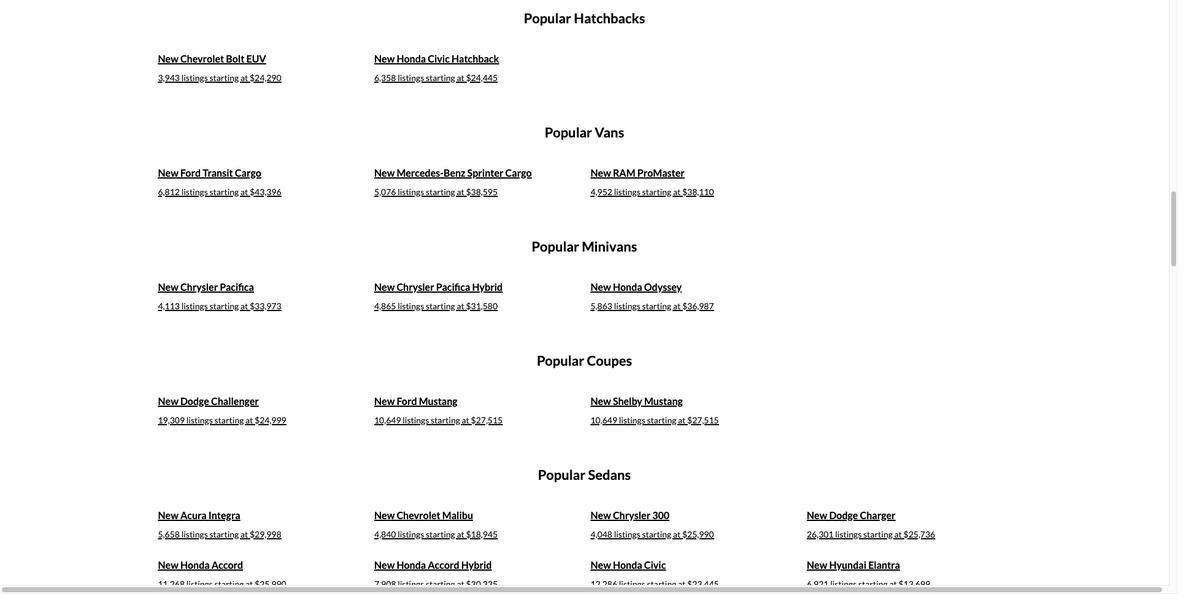 Task type: locate. For each thing, give the bounding box(es) containing it.
2 10,649 from the left
[[591, 415, 618, 425]]

listings down new ford transit cargo
[[182, 186, 208, 197]]

new
[[158, 53, 179, 64], [375, 53, 395, 64], [158, 167, 179, 178], [375, 167, 395, 178], [591, 167, 611, 178], [158, 281, 179, 293], [375, 281, 395, 293], [591, 281, 611, 293], [158, 395, 179, 407], [375, 395, 395, 407], [591, 395, 611, 407], [158, 509, 179, 521], [375, 509, 395, 521], [591, 509, 611, 521], [807, 509, 828, 521], [158, 559, 179, 571], [375, 559, 395, 571], [591, 559, 611, 571], [807, 559, 828, 571]]

0 vertical spatial ford
[[180, 167, 201, 178]]

$23,445
[[688, 579, 719, 589]]

0 horizontal spatial $27,515
[[471, 415, 503, 425]]

starting down 'new honda accord hybrid'
[[426, 579, 455, 589]]

listings for new ford mustang
[[403, 415, 429, 425]]

listings for new ford transit cargo
[[182, 186, 208, 197]]

honda for new honda civic hatchback
[[397, 53, 426, 64]]

new dodge charger
[[807, 509, 896, 521]]

honda for new honda civic
[[613, 559, 643, 571]]

listings down "ram"
[[614, 186, 641, 197]]

starting down new chevrolet malibu at the left of the page
[[426, 529, 455, 539]]

sprinter
[[468, 167, 504, 178]]

chrysler up 4,865 listings starting at $31,580
[[397, 281, 435, 293]]

listings right 3,943 on the left top of page
[[182, 72, 208, 83]]

vans
[[595, 124, 625, 140]]

listings down new chrysler pacifica
[[182, 301, 208, 311]]

starting for new ford mustang
[[431, 415, 460, 425]]

dodge up 26,301
[[830, 509, 859, 521]]

0 horizontal spatial accord
[[212, 559, 243, 571]]

$27,515
[[471, 415, 503, 425], [688, 415, 719, 425]]

1 vertical spatial ford
[[397, 395, 417, 407]]

honda up 7,908 listings starting at $30,335
[[397, 559, 426, 571]]

listings for new chevrolet bolt euv
[[182, 72, 208, 83]]

starting down new honda civic hatchback
[[426, 72, 455, 83]]

starting for new mercedes-benz sprinter cargo
[[426, 186, 455, 197]]

1 vertical spatial chevrolet
[[397, 509, 441, 521]]

2 horizontal spatial chrysler
[[613, 509, 651, 521]]

honda up 11,268
[[180, 559, 210, 571]]

10,649 down shelby
[[591, 415, 618, 425]]

hybrid up $31,580
[[472, 281, 503, 293]]

starting for new honda civic
[[647, 579, 677, 589]]

0 vertical spatial dodge
[[180, 395, 209, 407]]

popular
[[524, 10, 572, 26], [545, 124, 593, 140], [532, 238, 580, 255], [537, 352, 585, 369], [538, 466, 586, 483]]

promaster
[[638, 167, 685, 178]]

starting down new honda accord
[[215, 579, 244, 589]]

0 horizontal spatial pacifica
[[220, 281, 254, 293]]

accord for new honda accord
[[212, 559, 243, 571]]

starting down bolt
[[210, 72, 239, 83]]

listings for new honda accord hybrid
[[398, 579, 424, 589]]

300
[[653, 509, 670, 521]]

1 horizontal spatial $25,990
[[683, 529, 714, 539]]

1 horizontal spatial cargo
[[506, 167, 532, 178]]

3,943
[[158, 72, 180, 83]]

0 horizontal spatial ford
[[180, 167, 201, 178]]

new chrysler pacifica hybrid
[[375, 281, 503, 293]]

new honda odyssey
[[591, 281, 682, 293]]

1 10,649 from the left
[[375, 415, 401, 425]]

4,952 listings starting at $38,110
[[591, 186, 714, 197]]

5,076
[[375, 186, 396, 197]]

popular for popular hatchbacks
[[524, 10, 572, 26]]

$25,990 down $29,998
[[255, 579, 287, 589]]

10,649 listings starting at $27,515 for ford
[[375, 415, 503, 425]]

listings
[[182, 72, 208, 83], [398, 72, 424, 83], [182, 186, 208, 197], [398, 186, 424, 197], [614, 186, 641, 197], [182, 301, 208, 311], [398, 301, 424, 311], [614, 301, 641, 311], [187, 415, 213, 425], [403, 415, 429, 425], [619, 415, 646, 425], [182, 529, 208, 539], [398, 529, 424, 539], [614, 529, 641, 539], [836, 529, 862, 539], [187, 579, 213, 589], [398, 579, 424, 589], [619, 579, 646, 589], [831, 579, 857, 589]]

civic for new honda civic hatchback
[[428, 53, 450, 64]]

starting for new ram promaster
[[642, 186, 672, 197]]

honda
[[397, 53, 426, 64], [613, 281, 643, 293], [180, 559, 210, 571], [397, 559, 426, 571], [613, 559, 643, 571]]

starting down odyssey
[[642, 301, 672, 311]]

10,649 for shelby
[[591, 415, 618, 425]]

civic
[[428, 53, 450, 64], [645, 559, 666, 571]]

1 $27,515 from the left
[[471, 415, 503, 425]]

0 horizontal spatial $25,990
[[255, 579, 287, 589]]

11,268 listings starting at $25,990
[[158, 579, 287, 589]]

at for new hyundai elantra
[[890, 579, 897, 589]]

starting down transit
[[210, 186, 239, 197]]

listings for new mercedes-benz sprinter cargo
[[398, 186, 424, 197]]

$36,987
[[683, 301, 714, 311]]

starting down 300
[[642, 529, 672, 539]]

chevrolet up 4,840 listings starting at $18,945
[[397, 509, 441, 521]]

new for new honda odyssey
[[591, 281, 611, 293]]

1 vertical spatial civic
[[645, 559, 666, 571]]

new for new chevrolet malibu
[[375, 509, 395, 521]]

1 vertical spatial hybrid
[[462, 559, 492, 571]]

2 10,649 listings starting at $27,515 from the left
[[591, 415, 719, 425]]

starting down new honda civic
[[647, 579, 677, 589]]

listings for new chevrolet malibu
[[398, 529, 424, 539]]

starting down challenger
[[215, 415, 244, 425]]

26,301 listings starting at $25,736
[[807, 529, 936, 539]]

listings down new honda accord
[[187, 579, 213, 589]]

0 vertical spatial $25,990
[[683, 529, 714, 539]]

at for new ford mustang
[[462, 415, 470, 425]]

0 horizontal spatial 10,649 listings starting at $27,515
[[375, 415, 503, 425]]

new honda accord
[[158, 559, 243, 571]]

$27,515 for new ford mustang
[[471, 415, 503, 425]]

listings for new chrysler 300
[[614, 529, 641, 539]]

$25,990 up $23,445
[[683, 529, 714, 539]]

ford
[[180, 167, 201, 178], [397, 395, 417, 407]]

1 horizontal spatial chevrolet
[[397, 509, 441, 521]]

honda for new honda accord
[[180, 559, 210, 571]]

2 accord from the left
[[428, 559, 460, 571]]

1 accord from the left
[[212, 559, 243, 571]]

listings down new ford mustang at the left bottom of page
[[403, 415, 429, 425]]

honda up 5,863 listings starting at $36,987
[[613, 281, 643, 293]]

0 horizontal spatial mustang
[[419, 395, 458, 407]]

starting
[[210, 72, 239, 83], [426, 72, 455, 83], [210, 186, 239, 197], [426, 186, 455, 197], [642, 186, 672, 197], [210, 301, 239, 311], [426, 301, 455, 311], [642, 301, 672, 311], [215, 415, 244, 425], [431, 415, 460, 425], [647, 415, 677, 425], [210, 529, 239, 539], [426, 529, 455, 539], [642, 529, 672, 539], [864, 529, 893, 539], [215, 579, 244, 589], [426, 579, 455, 589], [647, 579, 677, 589], [859, 579, 888, 589]]

1 10,649 listings starting at $27,515 from the left
[[375, 415, 503, 425]]

new for new ford mustang
[[375, 395, 395, 407]]

listings right 7,908
[[398, 579, 424, 589]]

starting down new mercedes-benz sprinter cargo
[[426, 186, 455, 197]]

chrysler up 4,048 listings starting at $25,990
[[613, 509, 651, 521]]

chevrolet for malibu
[[397, 509, 441, 521]]

listings down new shelby mustang
[[619, 415, 646, 425]]

transit
[[203, 167, 233, 178]]

10,649 listings starting at $27,515 down new shelby mustang
[[591, 415, 719, 425]]

at for new honda odyssey
[[673, 301, 681, 311]]

listings down mercedes-
[[398, 186, 424, 197]]

chevrolet
[[180, 53, 224, 64], [397, 509, 441, 521]]

0 horizontal spatial chevrolet
[[180, 53, 224, 64]]

2 pacifica from the left
[[436, 281, 471, 293]]

$27,515 for new shelby mustang
[[688, 415, 719, 425]]

chrysler up 4,113 listings starting at $33,973
[[180, 281, 218, 293]]

pacifica up 4,113 listings starting at $33,973
[[220, 281, 254, 293]]

$18,945
[[466, 529, 498, 539]]

listings down new dodge challenger
[[187, 415, 213, 425]]

new for new ford transit cargo
[[158, 167, 179, 178]]

listings down new honda civic
[[619, 579, 646, 589]]

pacifica
[[220, 281, 254, 293], [436, 281, 471, 293]]

1 mustang from the left
[[419, 395, 458, 407]]

4,840 listings starting at $18,945
[[375, 529, 498, 539]]

civic up the 6,358 listings starting at $24,445
[[428, 53, 450, 64]]

hatchbacks
[[574, 10, 645, 26]]

4,865
[[375, 301, 396, 311]]

dodge up 19,309
[[180, 395, 209, 407]]

new honda civic
[[591, 559, 666, 571]]

1 horizontal spatial ford
[[397, 395, 417, 407]]

cargo
[[235, 167, 261, 178], [506, 167, 532, 178]]

0 horizontal spatial dodge
[[180, 395, 209, 407]]

1 horizontal spatial 10,649
[[591, 415, 618, 425]]

0 horizontal spatial cargo
[[235, 167, 261, 178]]

2 $27,515 from the left
[[688, 415, 719, 425]]

1 horizontal spatial dodge
[[830, 509, 859, 521]]

pacifica up 4,865 listings starting at $31,580
[[436, 281, 471, 293]]

at for new shelby mustang
[[678, 415, 686, 425]]

at
[[241, 72, 248, 83], [457, 72, 465, 83], [241, 186, 248, 197], [457, 186, 465, 197], [673, 186, 681, 197], [241, 301, 248, 311], [457, 301, 465, 311], [673, 301, 681, 311], [246, 415, 253, 425], [462, 415, 470, 425], [678, 415, 686, 425], [241, 529, 248, 539], [457, 529, 465, 539], [673, 529, 681, 539], [895, 529, 902, 539], [246, 579, 253, 589], [457, 579, 465, 589], [678, 579, 686, 589], [890, 579, 897, 589]]

1 horizontal spatial $27,515
[[688, 415, 719, 425]]

accord
[[212, 559, 243, 571], [428, 559, 460, 571]]

1 horizontal spatial chrysler
[[397, 281, 435, 293]]

1 horizontal spatial civic
[[645, 559, 666, 571]]

listings down new honda odyssey
[[614, 301, 641, 311]]

1 horizontal spatial 10,649 listings starting at $27,515
[[591, 415, 719, 425]]

0 horizontal spatial civic
[[428, 53, 450, 64]]

starting down new chrysler pacifica hybrid
[[426, 301, 455, 311]]

new for new chrysler 300
[[591, 509, 611, 521]]

euv
[[246, 53, 266, 64]]

listings down hyundai
[[831, 579, 857, 589]]

listings down new dodge charger
[[836, 529, 862, 539]]

accord up 11,268 listings starting at $25,990
[[212, 559, 243, 571]]

4,952
[[591, 186, 613, 197]]

0 vertical spatial hybrid
[[472, 281, 503, 293]]

hybrid up $30,335
[[462, 559, 492, 571]]

hyundai
[[830, 559, 867, 571]]

1 horizontal spatial pacifica
[[436, 281, 471, 293]]

accord up 7,908 listings starting at $30,335
[[428, 559, 460, 571]]

starting down charger
[[864, 529, 893, 539]]

starting down new shelby mustang
[[647, 415, 677, 425]]

listings for new chrysler pacifica
[[182, 301, 208, 311]]

at for new chrysler pacifica
[[241, 301, 248, 311]]

honda up the 6,358 listings starting at $24,445
[[397, 53, 426, 64]]

0 horizontal spatial chrysler
[[180, 281, 218, 293]]

listings down new chevrolet malibu at the left of the page
[[398, 529, 424, 539]]

4,113
[[158, 301, 180, 311]]

chrysler
[[180, 281, 218, 293], [397, 281, 435, 293], [613, 509, 651, 521]]

0 vertical spatial civic
[[428, 53, 450, 64]]

honda up '12,286'
[[613, 559, 643, 571]]

2 mustang from the left
[[645, 395, 683, 407]]

hybrid
[[472, 281, 503, 293], [462, 559, 492, 571]]

starting down promaster
[[642, 186, 672, 197]]

10,649 listings starting at $27,515 down new ford mustang at the left bottom of page
[[375, 415, 503, 425]]

10,649 listings starting at $27,515
[[375, 415, 503, 425], [591, 415, 719, 425]]

10,649 down new ford mustang at the left bottom of page
[[375, 415, 401, 425]]

at for new ford transit cargo
[[241, 186, 248, 197]]

0 vertical spatial chevrolet
[[180, 53, 224, 64]]

starting for new shelby mustang
[[647, 415, 677, 425]]

4,048
[[591, 529, 613, 539]]

honda for new honda odyssey
[[613, 281, 643, 293]]

chevrolet up 3,943 listings starting at $24,290
[[180, 53, 224, 64]]

chrysler for new chrysler pacifica
[[180, 281, 218, 293]]

starting for new ford transit cargo
[[210, 186, 239, 197]]

starting down integra
[[210, 529, 239, 539]]

starting down elantra
[[859, 579, 888, 589]]

new for new hyundai elantra
[[807, 559, 828, 571]]

new chrysler pacifica
[[158, 281, 254, 293]]

civic up 12,286 listings starting at $23,445
[[645, 559, 666, 571]]

1 horizontal spatial mustang
[[645, 395, 683, 407]]

listings down new chrysler 300
[[614, 529, 641, 539]]

4,048 listings starting at $25,990
[[591, 529, 714, 539]]

chrysler for new chrysler pacifica hybrid
[[397, 281, 435, 293]]

1 vertical spatial $25,990
[[255, 579, 287, 589]]

listings right 6,358
[[398, 72, 424, 83]]

1 horizontal spatial accord
[[428, 559, 460, 571]]

$38,110
[[683, 186, 714, 197]]

3,943 listings starting at $24,290
[[158, 72, 282, 83]]

at for new dodge charger
[[895, 529, 902, 539]]

popular coupes
[[537, 352, 632, 369]]

10,649
[[375, 415, 401, 425], [591, 415, 618, 425]]

0 horizontal spatial 10,649
[[375, 415, 401, 425]]

new for new chrysler pacifica
[[158, 281, 179, 293]]

$13,699
[[899, 579, 931, 589]]

listings right 4,865
[[398, 301, 424, 311]]

at for new chrysler pacifica hybrid
[[457, 301, 465, 311]]

accord for new honda accord hybrid
[[428, 559, 460, 571]]

listings down the acura
[[182, 529, 208, 539]]

1 vertical spatial dodge
[[830, 509, 859, 521]]

starting down new chrysler pacifica
[[210, 301, 239, 311]]

pacifica for new chrysler pacifica
[[220, 281, 254, 293]]

elantra
[[869, 559, 901, 571]]

starting down new ford mustang at the left bottom of page
[[431, 415, 460, 425]]

cargo right sprinter
[[506, 167, 532, 178]]

$25,990 for new chrysler 300
[[683, 529, 714, 539]]

acura
[[180, 509, 207, 521]]

cargo up $43,396
[[235, 167, 261, 178]]

1 pacifica from the left
[[220, 281, 254, 293]]



Task type: describe. For each thing, give the bounding box(es) containing it.
5,076 listings starting at $38,595
[[375, 186, 498, 197]]

listings for new ram promaster
[[614, 186, 641, 197]]

starting for new chevrolet bolt euv
[[210, 72, 239, 83]]

at for new honda accord hybrid
[[457, 579, 465, 589]]

new for new honda civic hatchback
[[375, 53, 395, 64]]

at for new honda civic hatchback
[[457, 72, 465, 83]]

coupes
[[587, 352, 632, 369]]

hatchback
[[452, 53, 499, 64]]

4,865 listings starting at $31,580
[[375, 301, 498, 311]]

odyssey
[[645, 281, 682, 293]]

$29,998
[[250, 529, 282, 539]]

new for new honda accord
[[158, 559, 179, 571]]

6,358 listings starting at $24,445
[[375, 72, 498, 83]]

pacifica for new chrysler pacifica hybrid
[[436, 281, 471, 293]]

new ford transit cargo
[[158, 167, 261, 178]]

starting for new honda accord
[[215, 579, 244, 589]]

integra
[[209, 509, 240, 521]]

19,309
[[158, 415, 185, 425]]

$24,999
[[255, 415, 287, 425]]

benz
[[444, 167, 466, 178]]

starting for new acura integra
[[210, 529, 239, 539]]

at for new chevrolet malibu
[[457, 529, 465, 539]]

ram
[[613, 167, 636, 178]]

starting for new dodge charger
[[864, 529, 893, 539]]

$33,973
[[250, 301, 282, 311]]

mercedes-
[[397, 167, 444, 178]]

at for new acura integra
[[241, 529, 248, 539]]

starting for new chrysler pacifica hybrid
[[426, 301, 455, 311]]

$24,290
[[250, 72, 282, 83]]

10,649 for ford
[[375, 415, 401, 425]]

sedans
[[588, 466, 631, 483]]

4,840
[[375, 529, 396, 539]]

at for new dodge challenger
[[246, 415, 253, 425]]

mustang for new shelby mustang
[[645, 395, 683, 407]]

listings for new acura integra
[[182, 529, 208, 539]]

6,812 listings starting at $43,396
[[158, 186, 282, 197]]

popular vans
[[545, 124, 625, 140]]

listings for new dodge charger
[[836, 529, 862, 539]]

starting for new hyundai elantra
[[859, 579, 888, 589]]

new honda civic hatchback
[[375, 53, 499, 64]]

dodge for challenger
[[180, 395, 209, 407]]

at for new chrysler 300
[[673, 529, 681, 539]]

12,286
[[591, 579, 618, 589]]

listings for new honda civic
[[619, 579, 646, 589]]

shelby
[[613, 395, 643, 407]]

11,268
[[158, 579, 185, 589]]

new for new shelby mustang
[[591, 395, 611, 407]]

honda for new honda accord hybrid
[[397, 559, 426, 571]]

new for new chevrolet bolt euv
[[158, 53, 179, 64]]

popular minivans
[[532, 238, 638, 255]]

new ford mustang
[[375, 395, 458, 407]]

$25,990 for new honda accord
[[255, 579, 287, 589]]

bolt
[[226, 53, 245, 64]]

$31,580
[[466, 301, 498, 311]]

new for new mercedes-benz sprinter cargo
[[375, 167, 395, 178]]

listings for new honda civic hatchback
[[398, 72, 424, 83]]

chrysler for new chrysler 300
[[613, 509, 651, 521]]

12,286 listings starting at $23,445
[[591, 579, 719, 589]]

listings for new dodge challenger
[[187, 415, 213, 425]]

6,921 listings starting at $13,699
[[807, 579, 931, 589]]

new for new honda civic
[[591, 559, 611, 571]]

popular for popular vans
[[545, 124, 593, 140]]

$30,335
[[466, 579, 498, 589]]

listings for new honda accord
[[187, 579, 213, 589]]

listings for new hyundai elantra
[[831, 579, 857, 589]]

popular for popular minivans
[[532, 238, 580, 255]]

new chevrolet malibu
[[375, 509, 473, 521]]

1 cargo from the left
[[235, 167, 261, 178]]

$38,595
[[466, 186, 498, 197]]

19,309 listings starting at $24,999
[[158, 415, 287, 425]]

at for new chevrolet bolt euv
[[241, 72, 248, 83]]

listings for new shelby mustang
[[619, 415, 646, 425]]

5,863 listings starting at $36,987
[[591, 301, 714, 311]]

ford for transit
[[180, 167, 201, 178]]

6,812
[[158, 186, 180, 197]]

new acura integra
[[158, 509, 240, 521]]

hybrid for new chrysler pacifica hybrid
[[472, 281, 503, 293]]

5,658
[[158, 529, 180, 539]]

at for new mercedes-benz sprinter cargo
[[457, 186, 465, 197]]

hybrid for new honda accord hybrid
[[462, 559, 492, 571]]

new honda accord hybrid
[[375, 559, 492, 571]]

6,358
[[375, 72, 396, 83]]

5,658 listings starting at $29,998
[[158, 529, 282, 539]]

at for new honda civic
[[678, 579, 686, 589]]

popular sedans
[[538, 466, 631, 483]]

listings for new honda odyssey
[[614, 301, 641, 311]]

challenger
[[211, 395, 259, 407]]

new for new dodge challenger
[[158, 395, 179, 407]]

new dodge challenger
[[158, 395, 259, 407]]

10,649 listings starting at $27,515 for shelby
[[591, 415, 719, 425]]

7,908 listings starting at $30,335
[[375, 579, 498, 589]]

26,301
[[807, 529, 834, 539]]

new for new acura integra
[[158, 509, 179, 521]]

$24,445
[[466, 72, 498, 83]]

minivans
[[582, 238, 638, 255]]

new chevrolet bolt euv
[[158, 53, 266, 64]]

starting for new honda accord hybrid
[[426, 579, 455, 589]]

starting for new chrysler pacifica
[[210, 301, 239, 311]]

mustang for new ford mustang
[[419, 395, 458, 407]]

new for new dodge charger
[[807, 509, 828, 521]]

new chrysler 300
[[591, 509, 670, 521]]

2 cargo from the left
[[506, 167, 532, 178]]

at for new honda accord
[[246, 579, 253, 589]]

chevrolet for bolt
[[180, 53, 224, 64]]

$43,396
[[250, 186, 282, 197]]

new ram promaster
[[591, 167, 685, 178]]

5,863
[[591, 301, 613, 311]]

starting for new honda odyssey
[[642, 301, 672, 311]]

new for new ram promaster
[[591, 167, 611, 178]]

starting for new dodge challenger
[[215, 415, 244, 425]]

malibu
[[443, 509, 473, 521]]

6,921
[[807, 579, 829, 589]]

starting for new honda civic hatchback
[[426, 72, 455, 83]]

starting for new chevrolet malibu
[[426, 529, 455, 539]]

new shelby mustang
[[591, 395, 683, 407]]

starting for new chrysler 300
[[642, 529, 672, 539]]

popular hatchbacks
[[524, 10, 645, 26]]

$25,736
[[904, 529, 936, 539]]

ford for mustang
[[397, 395, 417, 407]]

at for new ram promaster
[[673, 186, 681, 197]]

new hyundai elantra
[[807, 559, 901, 571]]

civic for new honda civic
[[645, 559, 666, 571]]

7,908
[[375, 579, 396, 589]]

popular for popular sedans
[[538, 466, 586, 483]]

popular for popular coupes
[[537, 352, 585, 369]]

charger
[[860, 509, 896, 521]]

listings for new chrysler pacifica hybrid
[[398, 301, 424, 311]]

4,113 listings starting at $33,973
[[158, 301, 282, 311]]

new mercedes-benz sprinter cargo
[[375, 167, 532, 178]]

new for new honda accord hybrid
[[375, 559, 395, 571]]

dodge for charger
[[830, 509, 859, 521]]



Task type: vqa. For each thing, say whether or not it's contained in the screenshot.
rightmost $25,990
yes



